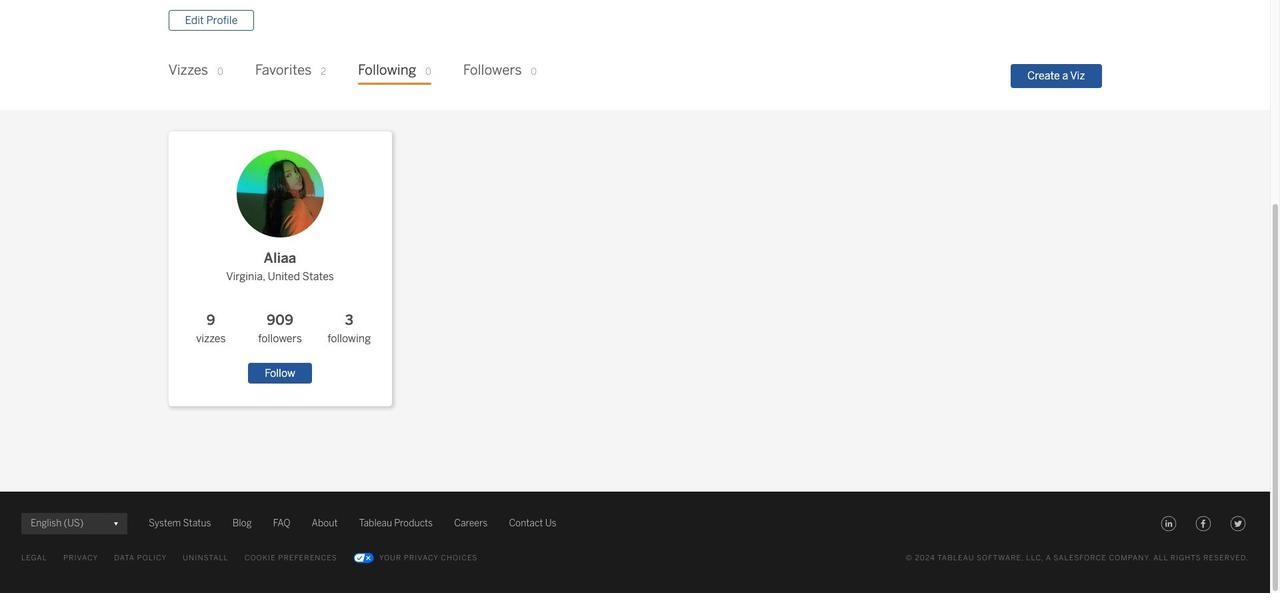 Task type: vqa. For each thing, say whether or not it's contained in the screenshot.
SWAP ROWS AND COLUMNS icon
no



Task type: locate. For each thing, give the bounding box(es) containing it.
selected language element
[[31, 513, 118, 534]]



Task type: describe. For each thing, give the bounding box(es) containing it.
avatar image for aliaa image
[[236, 150, 324, 238]]



